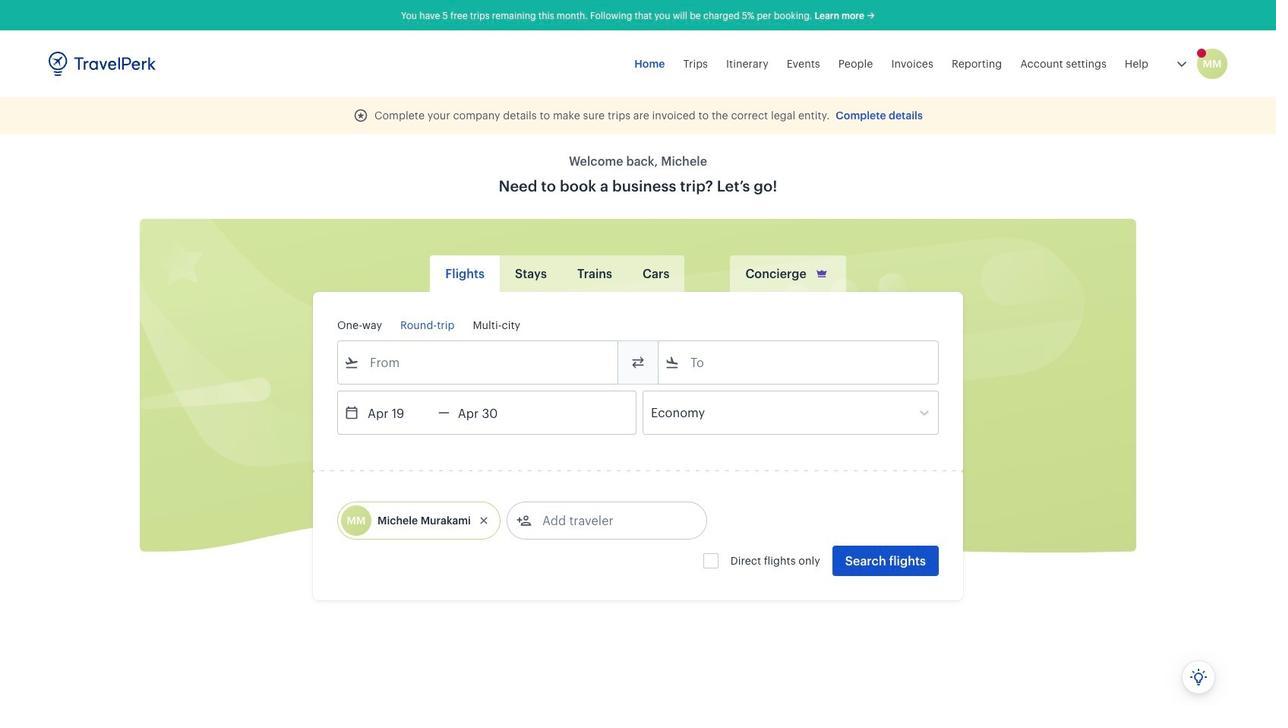 Task type: vqa. For each thing, say whether or not it's contained in the screenshot.
Add first traveler search field
no



Task type: locate. For each thing, give the bounding box(es) containing it.
Depart text field
[[360, 391, 439, 434]]

Add traveler search field
[[532, 509, 690, 533]]

To search field
[[680, 350, 919, 375]]



Task type: describe. For each thing, give the bounding box(es) containing it.
Return text field
[[450, 391, 529, 434]]

From search field
[[360, 350, 598, 375]]



